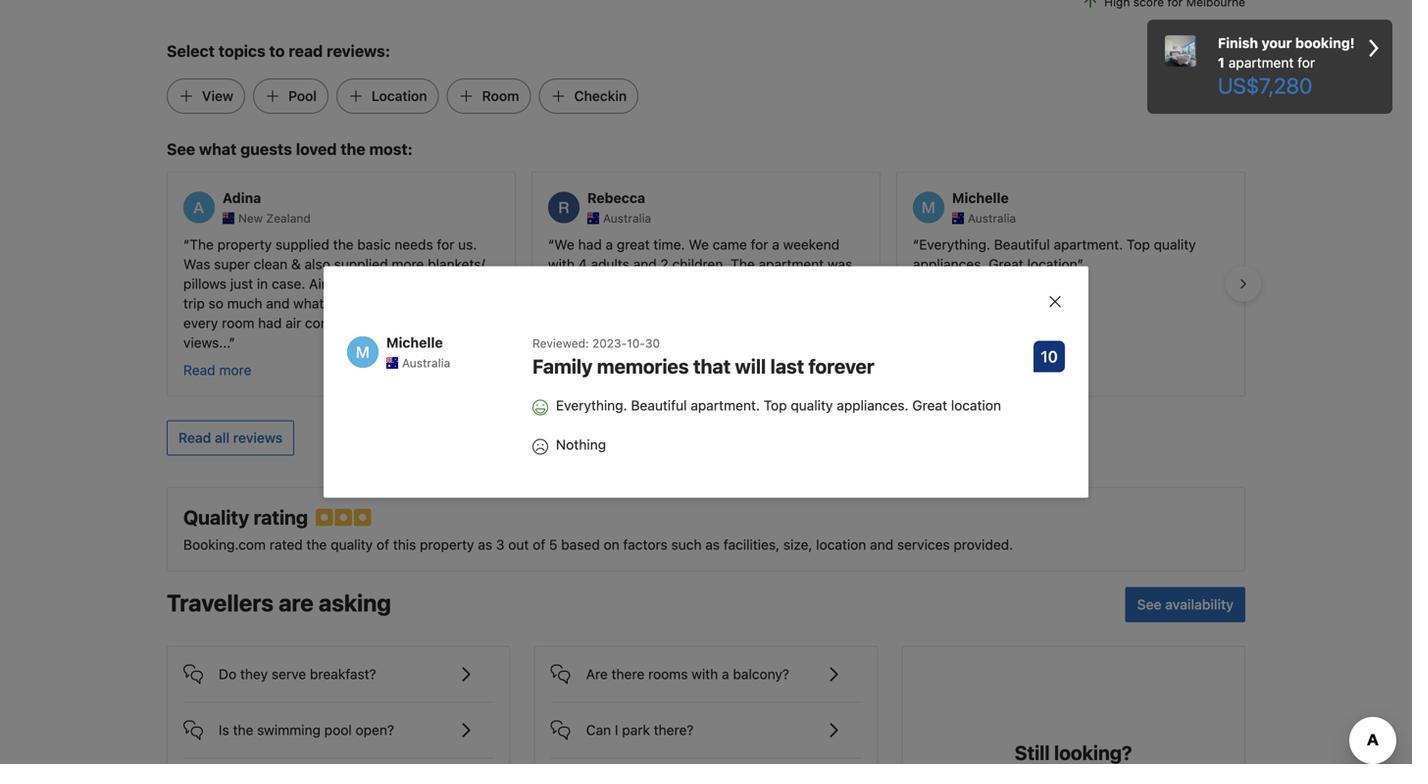 Task type: vqa. For each thing, say whether or not it's contained in the screenshot.
Deals related to US$99
no



Task type: locate. For each thing, give the bounding box(es) containing it.
1 read more button from the left
[[183, 360, 252, 380]]

we up really
[[790, 295, 810, 311]]

what
[[199, 140, 237, 159], [293, 295, 324, 311]]

a left weekend
[[772, 236, 780, 252]]

1 vertical spatial was
[[421, 295, 445, 311]]

are there rooms with a balcony? button
[[551, 647, 862, 686]]

us
[[404, 275, 419, 292]]

1 vertical spatial great
[[913, 397, 948, 413]]

2 horizontal spatial more
[[584, 362, 616, 378]]

0 horizontal spatial pool
[[324, 722, 352, 738]]

such down "better"
[[398, 315, 429, 331]]

0 horizontal spatial read more button
[[183, 360, 252, 380]]

1 horizontal spatial "
[[548, 236, 555, 252]]

2 as from the left
[[706, 536, 720, 553]]

0 vertical spatial great
[[989, 256, 1024, 272]]

supplied down "basic"
[[334, 256, 388, 272]]

us.
[[458, 236, 477, 252]]

2 our from the left
[[620, 275, 640, 292]]

reviewed:
[[533, 336, 589, 350]]

see for see availability
[[1138, 596, 1162, 612]]

a inside button
[[722, 666, 729, 682]]

australia
[[603, 211, 652, 225], [968, 211, 1016, 225], [402, 356, 450, 370]]

0 horizontal spatial apartment.
[[691, 397, 760, 413]]

0 vertical spatial had
[[578, 236, 602, 252]]

read more button for " we had a great time. we came for a weekend with 4 adults and 2 children. the apartment was perfect for our needs, loved the views! the kids loved being able to see the trains too. we all loved the pool and spa. the host was really quick to reply...
[[548, 360, 616, 380]]

our
[[476, 275, 497, 292], [620, 275, 640, 292]]

read more down reply...
[[548, 362, 616, 378]]

1 vertical spatial location
[[951, 397, 1002, 413]]

more up us
[[392, 256, 424, 272]]

for down "booking!"
[[1298, 54, 1316, 71]]

supplied up &
[[276, 236, 330, 252]]

0 horizontal spatial that
[[449, 295, 474, 311]]

balcony?
[[733, 666, 790, 682]]

a
[[606, 236, 613, 252], [772, 236, 780, 252], [722, 666, 729, 682]]

0 horizontal spatial with
[[548, 256, 575, 272]]

0 vertical spatial property
[[218, 236, 272, 252]]

beautiful inside family memories that will last forever dialog
[[631, 397, 687, 413]]

1 horizontal spatial what
[[293, 295, 324, 311]]

1 horizontal spatial appliances.
[[913, 256, 985, 272]]

what down air
[[293, 295, 324, 311]]

the left "basic"
[[333, 236, 354, 252]]

0 horizontal spatial apartment
[[759, 256, 824, 272]]

of left this
[[377, 536, 389, 553]]

australia inside family memories that will last forever dialog
[[402, 356, 450, 370]]

0 horizontal spatial was
[[421, 295, 445, 311]]

was
[[183, 256, 210, 272]]

such right factors
[[672, 536, 702, 553]]

every
[[183, 315, 218, 331]]

read left 'reviews'
[[179, 429, 211, 446]]

also
[[305, 256, 330, 272]]

air
[[286, 315, 301, 331]]

to up the 'family'
[[548, 334, 561, 350]]

1 horizontal spatial of
[[533, 536, 546, 553]]

read more for " the property supplied the basic needs for us. was super clean & also supplied more blankets/ pillows just in case. air con helped us through our trip so much and what made it better was that every room had air con. and also, such beautiful views...
[[183, 362, 252, 378]]

" for " everything. beautiful apartment. top quality appliances. great location
[[913, 236, 919, 252]]

1 horizontal spatial australia image
[[953, 212, 964, 224]]

1 " from the left
[[183, 236, 190, 252]]

2 read more from the left
[[548, 362, 616, 378]]

see left availability
[[1138, 596, 1162, 612]]

that inside "" the property supplied the basic needs for us. was super clean & also supplied more blankets/ pillows just in case. air con helped us through our trip so much and what made it better was that every room had air con. and also, such beautiful views..."
[[449, 295, 474, 311]]

nothing
[[556, 437, 606, 453]]

2 of from the left
[[533, 536, 546, 553]]

weekend
[[783, 236, 840, 252]]

open?
[[356, 722, 394, 738]]

0 horizontal spatial what
[[199, 140, 237, 159]]

location inside family memories that will last forever dialog
[[951, 397, 1002, 413]]

and
[[633, 256, 657, 272], [266, 295, 290, 311], [642, 315, 665, 331], [870, 536, 894, 553]]

more down the views...
[[219, 362, 252, 378]]

1 vertical spatial such
[[672, 536, 702, 553]]

appliances.
[[913, 256, 985, 272], [837, 397, 909, 413]]

on
[[604, 536, 620, 553]]

we up the children.
[[689, 236, 709, 252]]

1 horizontal spatial read more
[[548, 362, 616, 378]]

4
[[579, 256, 587, 272]]

2 horizontal spatial "
[[1078, 256, 1084, 272]]

the up was
[[190, 236, 214, 252]]

everything. inside family memories that will last forever dialog
[[556, 397, 627, 413]]

1 read more from the left
[[183, 362, 252, 378]]

1 horizontal spatial location
[[951, 397, 1002, 413]]

2 vertical spatial to
[[548, 334, 561, 350]]

read down reviewed:
[[548, 362, 580, 378]]

with right 'rooms'
[[692, 666, 718, 682]]

1 vertical spatial apartment
[[759, 256, 824, 272]]

to left read on the left of page
[[269, 42, 285, 61]]

2 horizontal spatial "
[[913, 236, 919, 252]]

michelle up " everything. beautiful apartment. top quality appliances. great location
[[953, 190, 1009, 206]]

for
[[1298, 54, 1316, 71], [437, 236, 455, 252], [751, 236, 769, 252], [598, 275, 616, 292]]

0 horizontal spatial read more
[[183, 362, 252, 378]]

1 as from the left
[[478, 536, 493, 553]]

" inside "" the property supplied the basic needs for us. was super clean & also supplied more blankets/ pillows just in case. air con helped us through our trip so much and what made it better was that every room had air con. and also, such beautiful views..."
[[183, 236, 190, 252]]

2 read more button from the left
[[548, 360, 616, 380]]

services
[[898, 536, 950, 553]]

0 vertical spatial beautiful
[[994, 236, 1050, 252]]

"
[[1078, 256, 1084, 272], [229, 334, 235, 350], [605, 334, 611, 350]]

more down 2023-
[[584, 362, 616, 378]]

apartment. inside family memories that will last forever dialog
[[691, 397, 760, 413]]

1 horizontal spatial supplied
[[334, 256, 388, 272]]

beautiful
[[994, 236, 1050, 252], [631, 397, 687, 413]]

our up able
[[620, 275, 640, 292]]

the
[[190, 236, 214, 252], [731, 256, 755, 272], [796, 275, 820, 292], [699, 315, 723, 331]]

views!
[[752, 275, 792, 292]]

0 horizontal spatial property
[[218, 236, 272, 252]]

for inside "" the property supplied the basic needs for us. was super clean & also supplied more blankets/ pillows just in case. air con helped us through our trip so much and what made it better was that every room had air con. and also, such beautiful views..."
[[437, 236, 455, 252]]

1 horizontal spatial beautiful
[[994, 236, 1050, 252]]

1 horizontal spatial quality
[[791, 397, 833, 413]]

property up super
[[218, 236, 272, 252]]

2 horizontal spatial was
[[828, 256, 853, 272]]

read more button for " the property supplied the basic needs for us. was super clean & also supplied more blankets/ pillows just in case. air con helped us through our trip so much and what made it better was that every room had air con. and also, such beautiful views...
[[183, 360, 252, 380]]

apartment up views!
[[759, 256, 824, 272]]

see availability
[[1138, 596, 1234, 612]]

with
[[548, 256, 575, 272], [692, 666, 718, 682]]

read more
[[183, 362, 252, 378], [548, 362, 616, 378]]

apartment up us$7,280
[[1229, 54, 1294, 71]]

location inside " everything. beautiful apartment. top quality appliances. great location
[[1028, 256, 1078, 272]]

are
[[586, 666, 608, 682]]

do they serve breakfast?
[[219, 666, 376, 682]]

2 vertical spatial was
[[758, 315, 783, 331]]

was down too.
[[758, 315, 783, 331]]

spa.
[[669, 315, 695, 331]]

read for " the property supplied the basic needs for us. was super clean & also supplied more blankets/ pillows just in case. air con helped us through our trip so much and what made it better was that every room had air con. and also, such beautiful views...
[[183, 362, 215, 378]]

1 horizontal spatial all
[[814, 295, 828, 311]]

is the swimming pool open?
[[219, 722, 394, 738]]

1 vertical spatial everything.
[[556, 397, 627, 413]]

made
[[328, 295, 363, 311]]

0 horizontal spatial such
[[398, 315, 429, 331]]

0 vertical spatial all
[[814, 295, 828, 311]]

better
[[379, 295, 417, 311]]

this is a carousel with rotating slides. it displays featured reviews of the property. use next and previous buttons to navigate. region
[[151, 164, 1262, 404]]

with inside " we had a great time. we came for a weekend with 4 adults and 2 children. the apartment was perfect for our needs, loved the views! the kids loved being able to see the trains too. we all loved the pool and spa. the host was really quick to reply...
[[548, 256, 575, 272]]

is the swimming pool open? button
[[183, 703, 494, 742]]

2 horizontal spatial quality
[[1154, 236, 1196, 252]]

1 horizontal spatial australia
[[603, 211, 652, 225]]

australia up " everything. beautiful apartment. top quality appliances. great location
[[968, 211, 1016, 225]]

all down kids
[[814, 295, 828, 311]]

pool left the open?
[[324, 722, 352, 738]]

we up perfect
[[555, 236, 575, 252]]

michelle inside this is a carousel with rotating slides. it displays featured reviews of the property. use next and previous buttons to navigate. region
[[953, 190, 1009, 206]]

great
[[617, 236, 650, 252]]

your
[[1262, 35, 1292, 51]]

read down the views...
[[183, 362, 215, 378]]

property right this
[[420, 536, 474, 553]]

most:
[[369, 140, 413, 159]]

1 horizontal spatial as
[[706, 536, 720, 553]]

0 horizontal spatial to
[[269, 42, 285, 61]]

pool
[[610, 315, 638, 331], [324, 722, 352, 738]]

australia for beautiful
[[968, 211, 1016, 225]]

loved up reviewed:
[[548, 315, 582, 331]]

see left the guests
[[167, 140, 195, 159]]

2 vertical spatial quality
[[331, 536, 373, 553]]

1 horizontal spatial apartment.
[[1054, 236, 1123, 252]]

travellers
[[167, 589, 274, 616]]

1 vertical spatial property
[[420, 536, 474, 553]]

to
[[269, 42, 285, 61], [656, 295, 668, 311], [548, 334, 561, 350]]

0 vertical spatial quality
[[1154, 236, 1196, 252]]

1 our from the left
[[476, 275, 497, 292]]

0 horizontal spatial "
[[229, 334, 235, 350]]

pillows
[[183, 275, 227, 292]]

2 horizontal spatial we
[[790, 295, 810, 311]]

for left us.
[[437, 236, 455, 252]]

0 vertical spatial apartment
[[1229, 54, 1294, 71]]

and down case.
[[266, 295, 290, 311]]

more inside "" the property supplied the basic needs for us. was super clean & also supplied more blankets/ pillows just in case. air con helped us through our trip so much and what made it better was that every room had air con. and also, such beautiful views..."
[[392, 256, 424, 272]]

1 vertical spatial michelle
[[387, 335, 443, 351]]

what left the guests
[[199, 140, 237, 159]]

1 horizontal spatial pool
[[610, 315, 638, 331]]

30
[[645, 336, 660, 350]]

all left 'reviews'
[[215, 429, 230, 446]]

read more down the views...
[[183, 362, 252, 378]]

2 horizontal spatial australia
[[968, 211, 1016, 225]]

0 vertical spatial such
[[398, 315, 429, 331]]

of
[[377, 536, 389, 553], [533, 536, 546, 553]]

that left the will
[[693, 355, 731, 378]]

0 horizontal spatial everything.
[[556, 397, 627, 413]]

1 vertical spatial that
[[693, 355, 731, 378]]

had up 4
[[578, 236, 602, 252]]

1 horizontal spatial that
[[693, 355, 731, 378]]

0 horizontal spatial australia image
[[588, 212, 599, 224]]

see what guests loved the most:
[[167, 140, 413, 159]]

this
[[393, 536, 416, 553]]

2 horizontal spatial location
[[1028, 256, 1078, 272]]

our inside " we had a great time. we came for a weekend with 4 adults and 2 children. the apartment was perfect for our needs, loved the views! the kids loved being able to see the trains too. we all loved the pool and spa. the host was really quick to reply...
[[620, 275, 640, 292]]

all
[[814, 295, 828, 311], [215, 429, 230, 446]]

1 horizontal spatial everything.
[[919, 236, 991, 252]]

for up "being"
[[598, 275, 616, 292]]

such
[[398, 315, 429, 331], [672, 536, 702, 553]]

australia image
[[588, 212, 599, 224], [953, 212, 964, 224]]

apartment.
[[1054, 236, 1123, 252], [691, 397, 760, 413]]

adina
[[223, 190, 261, 206]]

pool up 10-
[[610, 315, 638, 331]]

0 vertical spatial with
[[548, 256, 575, 272]]

read more button down the views...
[[183, 360, 252, 380]]

2 australia image from the left
[[953, 212, 964, 224]]

scored 10 element
[[1034, 341, 1065, 372]]

0 vertical spatial what
[[199, 140, 237, 159]]

1 horizontal spatial great
[[989, 256, 1024, 272]]

0 horizontal spatial see
[[167, 140, 195, 159]]

australia down rebecca
[[603, 211, 652, 225]]

" we had a great time. we came for a weekend with 4 adults and 2 children. the apartment was perfect for our needs, loved the views! the kids loved being able to see the trains too. we all loved the pool and spa. the host was really quick to reply...
[[548, 236, 859, 350]]

that inside reviewed: 2023-10-30 family memories that will last forever
[[693, 355, 731, 378]]

apartment. inside " everything. beautiful apartment. top quality appliances. great location
[[1054, 236, 1123, 252]]

5
[[549, 536, 558, 553]]

1 vertical spatial pool
[[324, 722, 352, 738]]

was up kids
[[828, 256, 853, 272]]

1 vertical spatial see
[[1138, 596, 1162, 612]]

1 vertical spatial beautiful
[[631, 397, 687, 413]]

the down came
[[731, 256, 755, 272]]

1 horizontal spatial top
[[1127, 236, 1151, 252]]

" inside " we had a great time. we came for a weekend with 4 adults and 2 children. the apartment was perfect for our needs, loved the views! the kids loved being able to see the trains too. we all loved the pool and spa. the host was really quick to reply...
[[548, 236, 555, 252]]

of left 5 on the bottom left
[[533, 536, 546, 553]]

reply...
[[565, 334, 605, 350]]

rightchevron image
[[1369, 33, 1379, 63]]

0 horizontal spatial great
[[913, 397, 948, 413]]

with left 4
[[548, 256, 575, 272]]

1 horizontal spatial such
[[672, 536, 702, 553]]

helped
[[357, 275, 401, 292]]

see
[[167, 140, 195, 159], [1138, 596, 1162, 612]]

2 " from the left
[[548, 236, 555, 252]]

read more button down reply...
[[548, 360, 616, 380]]

0 vertical spatial that
[[449, 295, 474, 311]]

the down "being"
[[586, 315, 607, 331]]

1 vertical spatial to
[[656, 295, 668, 311]]

being
[[586, 295, 621, 311]]

the right is
[[233, 722, 254, 738]]

in
[[257, 275, 268, 292]]

the right rated
[[307, 536, 327, 553]]

2 vertical spatial location
[[816, 536, 867, 553]]

" for property
[[229, 334, 235, 350]]

finish
[[1218, 35, 1259, 51]]

0 horizontal spatial our
[[476, 275, 497, 292]]

michelle up australia image
[[387, 335, 443, 351]]

see inside button
[[1138, 596, 1162, 612]]

that
[[449, 295, 474, 311], [693, 355, 731, 378]]

as left facilities,
[[706, 536, 720, 553]]

top inside family memories that will last forever dialog
[[764, 397, 787, 413]]

so
[[209, 295, 224, 311]]

had left air
[[258, 315, 282, 331]]

0 vertical spatial michelle
[[953, 190, 1009, 206]]

0 vertical spatial pool
[[610, 315, 638, 331]]

0 horizontal spatial had
[[258, 315, 282, 331]]

1 australia image from the left
[[588, 212, 599, 224]]

1 vertical spatial all
[[215, 429, 230, 446]]

australia for had
[[603, 211, 652, 225]]

that up 'beautiful'
[[449, 295, 474, 311]]

the left kids
[[796, 275, 820, 292]]

australia image
[[387, 357, 398, 369]]

3 " from the left
[[913, 236, 919, 252]]

1 horizontal spatial see
[[1138, 596, 1162, 612]]

see for see what guests loved the most:
[[167, 140, 195, 159]]

australia right australia image
[[402, 356, 450, 370]]

1 horizontal spatial apartment
[[1229, 54, 1294, 71]]

0 horizontal spatial australia
[[402, 356, 450, 370]]

to down needs, on the left top of page
[[656, 295, 668, 311]]

our down the blankets/
[[476, 275, 497, 292]]

a up adults
[[606, 236, 613, 252]]

all inside " we had a great time. we came for a weekend with 4 adults and 2 children. the apartment was perfect for our needs, loved the views! the kids loved being able to see the trains too. we all loved the pool and spa. the host was really quick to reply...
[[814, 295, 828, 311]]

" for had
[[605, 334, 611, 350]]

was down through
[[421, 295, 445, 311]]

1 vertical spatial top
[[764, 397, 787, 413]]

as left 3 at bottom
[[478, 536, 493, 553]]

a left balcony?
[[722, 666, 729, 682]]

0 horizontal spatial more
[[219, 362, 252, 378]]

michelle
[[953, 190, 1009, 206], [387, 335, 443, 351]]

australia image for michelle
[[953, 212, 964, 224]]

factors
[[623, 536, 668, 553]]

kids
[[824, 275, 850, 292]]

" inside " everything. beautiful apartment. top quality appliances. great location
[[913, 236, 919, 252]]

our inside "" the property supplied the basic needs for us. was super clean & also supplied more blankets/ pillows just in case. air con helped us through our trip so much and what made it better was that every room had air con. and also, such beautiful views..."
[[476, 275, 497, 292]]

looking?
[[1055, 741, 1133, 764]]

guests
[[241, 140, 292, 159]]

0 horizontal spatial michelle
[[387, 335, 443, 351]]

1 vertical spatial quality
[[791, 397, 833, 413]]

1 horizontal spatial "
[[605, 334, 611, 350]]

1 horizontal spatial a
[[722, 666, 729, 682]]

0 vertical spatial apartment.
[[1054, 236, 1123, 252]]

great inside " everything. beautiful apartment. top quality appliances. great location
[[989, 256, 1024, 272]]

rebecca
[[588, 190, 646, 206]]

0 vertical spatial appliances.
[[913, 256, 985, 272]]

forever
[[809, 355, 875, 378]]

1 vertical spatial with
[[692, 666, 718, 682]]

" for " the property supplied the basic needs for us. was super clean & also supplied more blankets/ pillows just in case. air con helped us through our trip so much and what made it better was that every room had air con. and also, such beautiful views...
[[183, 236, 190, 252]]

quality inside family memories that will last forever dialog
[[791, 397, 833, 413]]

2 horizontal spatial a
[[772, 236, 780, 252]]

1 vertical spatial apartment.
[[691, 397, 760, 413]]

the up trains
[[728, 275, 749, 292]]

read more for " we had a great time. we came for a weekend with 4 adults and 2 children. the apartment was perfect for our needs, loved the views! the kids loved being able to see the trains too. we all loved the pool and spa. the host was really quick to reply...
[[548, 362, 616, 378]]

last
[[771, 355, 804, 378]]

0 vertical spatial see
[[167, 140, 195, 159]]



Task type: describe. For each thing, give the bounding box(es) containing it.
clean
[[254, 256, 288, 272]]

pool inside "button"
[[324, 722, 352, 738]]

are there rooms with a balcony?
[[586, 666, 790, 682]]

what inside "" the property supplied the basic needs for us. was super clean & also supplied more blankets/ pillows just in case. air con helped us through our trip so much and what made it better was that every room had air con. and also, such beautiful views..."
[[293, 295, 324, 311]]

rated
[[270, 536, 303, 553]]

with inside button
[[692, 666, 718, 682]]

1 of from the left
[[377, 536, 389, 553]]

beautiful inside " everything. beautiful apartment. top quality appliances. great location
[[994, 236, 1050, 252]]

apartment inside " we had a great time. we came for a weekend with 4 adults and 2 children. the apartment was perfect for our needs, loved the views! the kids loved being able to see the trains too. we all loved the pool and spa. the host was really quick to reply...
[[759, 256, 824, 272]]

i
[[615, 722, 619, 738]]

3
[[496, 536, 505, 553]]

loved down perfect
[[548, 295, 582, 311]]

location
[[372, 88, 427, 104]]

view
[[202, 88, 234, 104]]

the inside is the swimming pool open? "button"
[[233, 722, 254, 738]]

can
[[586, 722, 611, 738]]

and left 2
[[633, 256, 657, 272]]

perfect
[[548, 275, 595, 292]]

the inside "" the property supplied the basic needs for us. was super clean & also supplied more blankets/ pillows just in case. air con helped us through our trip so much and what made it better was that every room had air con. and also, such beautiful views..."
[[190, 236, 214, 252]]

1 horizontal spatial was
[[758, 315, 783, 331]]

too.
[[762, 295, 786, 311]]

2023-
[[592, 336, 627, 350]]

2
[[661, 256, 669, 272]]

michelle inside family memories that will last forever dialog
[[387, 335, 443, 351]]

room
[[222, 315, 255, 331]]

needs,
[[644, 275, 687, 292]]

there?
[[654, 722, 694, 738]]

views...
[[183, 334, 229, 350]]

" everything. beautiful apartment. top quality appliances. great location
[[913, 236, 1196, 272]]

0 vertical spatial to
[[269, 42, 285, 61]]

do they serve breakfast? button
[[183, 647, 494, 686]]

through
[[423, 275, 473, 292]]

great inside family memories that will last forever dialog
[[913, 397, 948, 413]]

reviewed: 2023-10-30 family memories that will last forever
[[533, 336, 875, 378]]

really
[[787, 315, 821, 331]]

they
[[240, 666, 268, 682]]

came
[[713, 236, 747, 252]]

top inside " everything. beautiful apartment. top quality appliances. great location
[[1127, 236, 1151, 252]]

breakfast?
[[310, 666, 376, 682]]

see availability button
[[1126, 587, 1246, 622]]

and left services
[[870, 536, 894, 553]]

family
[[533, 355, 593, 378]]

pool
[[288, 88, 317, 104]]

just
[[230, 275, 253, 292]]

1 horizontal spatial property
[[420, 536, 474, 553]]

do
[[219, 666, 237, 682]]

&
[[291, 256, 301, 272]]

and inside "" the property supplied the basic needs for us. was super clean & also supplied more blankets/ pillows just in case. air con helped us through our trip so much and what made it better was that every room had air con. and also, such beautiful views..."
[[266, 295, 290, 311]]

0 vertical spatial was
[[828, 256, 853, 272]]

serve
[[272, 666, 306, 682]]

1 horizontal spatial we
[[689, 236, 709, 252]]

the inside "" the property supplied the basic needs for us. was super clean & also supplied more blankets/ pillows just in case. air con helped us through our trip so much and what made it better was that every room had air con. and also, such beautiful views..."
[[333, 236, 354, 252]]

read inside the read all reviews button
[[179, 429, 211, 446]]

park
[[622, 722, 650, 738]]

0 horizontal spatial a
[[606, 236, 613, 252]]

australia image for rebecca
[[588, 212, 599, 224]]

" for " we had a great time. we came for a weekend with 4 adults and 2 children. the apartment was perfect for our needs, loved the views! the kids loved being able to see the trains too. we all loved the pool and spa. the host was really quick to reply...
[[548, 236, 555, 252]]

new zealand image
[[223, 212, 234, 224]]

out
[[508, 536, 529, 553]]

travellers are asking
[[167, 589, 391, 616]]

10
[[1041, 347, 1058, 366]]

for right came
[[751, 236, 769, 252]]

loved right the guests
[[296, 140, 337, 159]]

family memories that will last forever dialog
[[300, 243, 1112, 521]]

more for the property supplied the basic needs for us. was super clean & also supplied more blankets/ pillows just in case. air con helped us through our trip so much and what made it better was that every room had air con. and also, such beautiful views...
[[219, 362, 252, 378]]

case.
[[272, 275, 305, 292]]

quick
[[825, 315, 859, 331]]

still looking?
[[1015, 741, 1133, 764]]

read all reviews button
[[167, 420, 294, 455]]

the right see
[[698, 295, 719, 311]]

all inside button
[[215, 429, 230, 446]]

basic
[[357, 236, 391, 252]]

was inside "" the property supplied the basic needs for us. was super clean & also supplied more blankets/ pillows just in case. air con helped us through our trip so much and what made it better was that every room had air con. and also, such beautiful views..."
[[421, 295, 445, 311]]

read all reviews
[[179, 429, 283, 446]]

size,
[[784, 536, 813, 553]]

apartment inside "finish your booking! 1 apartment for us$7,280"
[[1229, 54, 1294, 71]]

host
[[727, 315, 755, 331]]

needs
[[395, 236, 433, 252]]

air
[[309, 275, 327, 292]]

super
[[214, 256, 250, 272]]

quality
[[183, 505, 249, 529]]

quality inside " everything. beautiful apartment. top quality appliances. great location
[[1154, 236, 1196, 252]]

checkin
[[574, 88, 627, 104]]

select
[[167, 42, 215, 61]]

read
[[289, 42, 323, 61]]

the left most: in the top of the page
[[341, 140, 366, 159]]

had inside " we had a great time. we came for a weekend with 4 adults and 2 children. the apartment was perfect for our needs, loved the views! the kids loved being able to see the trains too. we all loved the pool and spa. the host was really quick to reply...
[[578, 236, 602, 252]]

0 horizontal spatial location
[[816, 536, 867, 553]]

reviews:
[[327, 42, 390, 61]]

is
[[219, 722, 229, 738]]

trip
[[183, 295, 205, 311]]

memories
[[597, 355, 689, 378]]

property inside "" the property supplied the basic needs for us. was super clean & also supplied more blankets/ pillows just in case. air con helped us through our trip so much and what made it better was that every room had air con. and also, such beautiful views..."
[[218, 236, 272, 252]]

such inside "" the property supplied the basic needs for us. was super clean & also supplied more blankets/ pillows just in case. air con helped us through our trip so much and what made it better was that every room had air con. and also, such beautiful views..."
[[398, 315, 429, 331]]

much
[[227, 295, 262, 311]]

everything. inside " everything. beautiful apartment. top quality appliances. great location
[[919, 236, 991, 252]]

still
[[1015, 741, 1050, 764]]

the right spa.
[[699, 315, 723, 331]]

0 horizontal spatial quality
[[331, 536, 373, 553]]

us$7,280
[[1218, 73, 1313, 98]]

and up '30'
[[642, 315, 665, 331]]

1 horizontal spatial to
[[548, 334, 561, 350]]

booking!
[[1296, 35, 1355, 51]]

for inside "finish your booking! 1 apartment for us$7,280"
[[1298, 54, 1316, 71]]

everything. beautiful apartment. top quality appliances. great location
[[556, 397, 1002, 413]]

pool inside " we had a great time. we came for a weekend with 4 adults and 2 children. the apartment was perfect for our needs, loved the views! the kids loved being able to see the trains too. we all loved the pool and spa. the host was really quick to reply...
[[610, 315, 638, 331]]

read for " we had a great time. we came for a weekend with 4 adults and 2 children. the apartment was perfect for our needs, loved the views! the kids loved being able to see the trains too. we all loved the pool and spa. the host was really quick to reply...
[[548, 362, 580, 378]]

0 horizontal spatial we
[[555, 236, 575, 252]]

appliances. inside family memories that will last forever dialog
[[837, 397, 909, 413]]

" for beautiful
[[1078, 256, 1084, 272]]

2 horizontal spatial to
[[656, 295, 668, 311]]

topics
[[219, 42, 266, 61]]

had inside "" the property supplied the basic needs for us. was super clean & also supplied more blankets/ pillows just in case. air con helped us through our trip so much and what made it better was that every room had air con. and also, such beautiful views..."
[[258, 315, 282, 331]]

booking.com rated the quality of this property as 3 out of 5 based on factors such as facilities, size, location and services provided.
[[183, 536, 1014, 553]]

swimming
[[257, 722, 321, 738]]

beautiful
[[432, 315, 488, 331]]

0 vertical spatial supplied
[[276, 236, 330, 252]]

more for we had a great time. we came for a weekend with 4 adults and 2 children. the apartment was perfect for our needs, loved the views! the kids loved being able to see the trains too. we all loved the pool and spa. the host was really quick to reply...
[[584, 362, 616, 378]]

see
[[672, 295, 694, 311]]

new zealand
[[238, 211, 311, 225]]

appliances. inside " everything. beautiful apartment. top quality appliances. great location
[[913, 256, 985, 272]]

also,
[[365, 315, 395, 331]]

based
[[561, 536, 600, 553]]

loved down the children.
[[690, 275, 724, 292]]

con
[[330, 275, 354, 292]]

room
[[482, 88, 519, 104]]

select topics to read reviews:
[[167, 42, 390, 61]]

children.
[[673, 256, 727, 272]]

time.
[[654, 236, 685, 252]]



